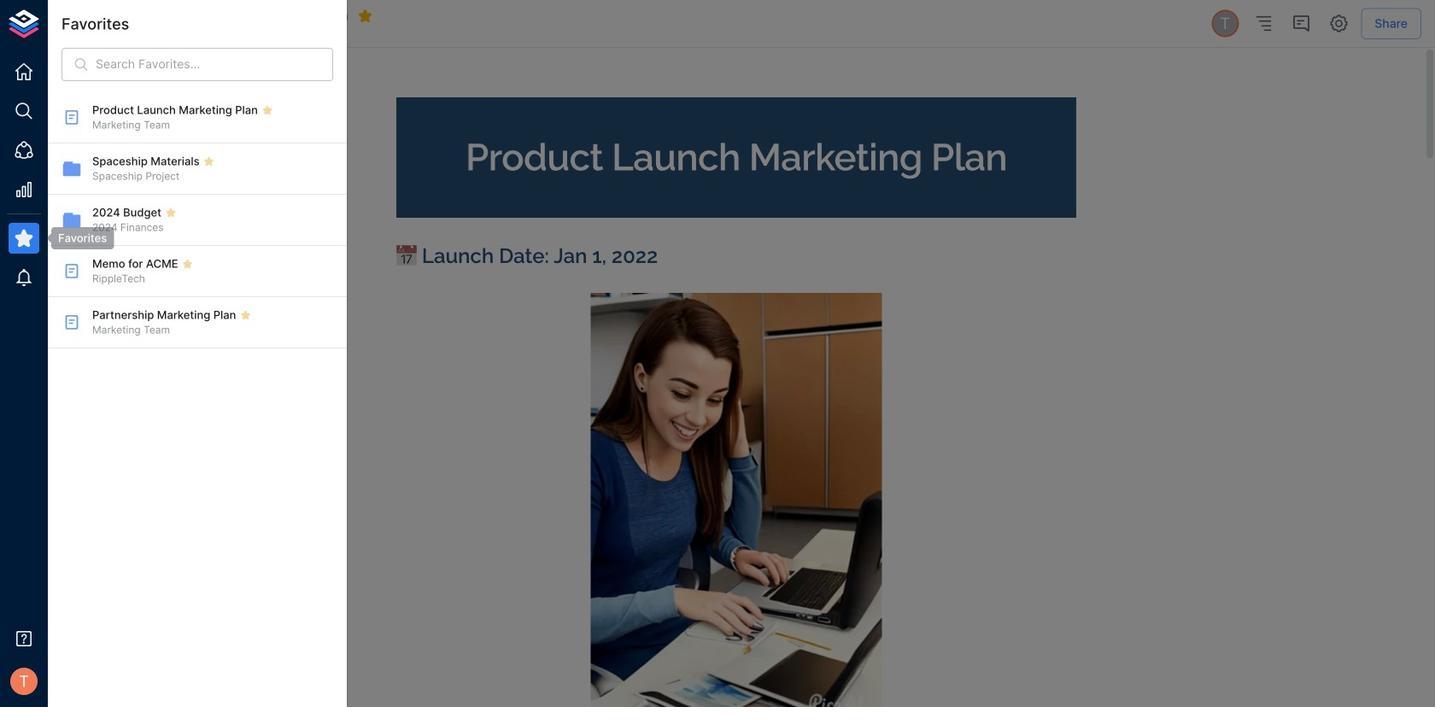 Task type: locate. For each thing, give the bounding box(es) containing it.
Search Favorites... text field
[[96, 48, 333, 81]]

comments image
[[1291, 13, 1312, 34]]

tooltip
[[39, 227, 114, 250]]



Task type: describe. For each thing, give the bounding box(es) containing it.
settings image
[[1329, 13, 1349, 34]]

go back image
[[112, 13, 132, 34]]

table of contents image
[[1254, 13, 1274, 34]]

show wiki image
[[67, 13, 87, 34]]

remove favorite image
[[358, 8, 373, 23]]



Task type: vqa. For each thing, say whether or not it's contained in the screenshot.
'Show Wiki' icon
yes



